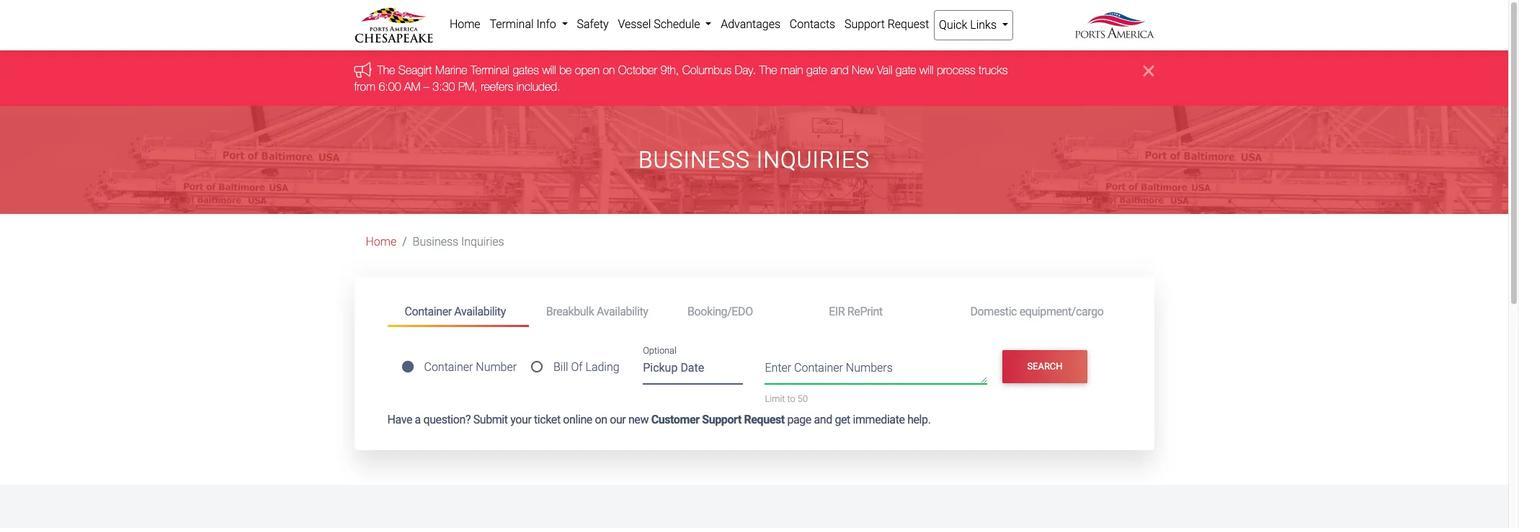 Task type: locate. For each thing, give the bounding box(es) containing it.
1 availability from the left
[[454, 305, 506, 318]]

quick links link
[[934, 10, 1014, 40]]

container for container availability
[[405, 305, 452, 318]]

terminal left the info at the left top of the page
[[490, 17, 534, 31]]

will left process
[[920, 64, 934, 77]]

0 vertical spatial home link
[[445, 10, 485, 39]]

close image
[[1144, 62, 1154, 80]]

0 horizontal spatial availability
[[454, 305, 506, 318]]

and inside the seagirt marine terminal gates will be open on october 9th, columbus day. the main gate and new vail gate will process trucks from 6:00 am – 3:30 pm, reefers included.
[[831, 64, 849, 77]]

customer
[[651, 413, 700, 427]]

request left quick
[[888, 17, 929, 31]]

domestic
[[971, 305, 1017, 318]]

0 vertical spatial home
[[450, 17, 481, 31]]

vail
[[877, 64, 893, 77]]

container up 50
[[794, 361, 843, 375]]

safety link
[[572, 10, 613, 39]]

container up container number
[[405, 305, 452, 318]]

1 vertical spatial business inquiries
[[413, 235, 504, 249]]

the right day.
[[759, 64, 777, 77]]

0 horizontal spatial home
[[366, 235, 397, 249]]

0 horizontal spatial home link
[[366, 235, 397, 249]]

advantages link
[[716, 10, 785, 39]]

request
[[888, 17, 929, 31], [744, 413, 785, 427]]

terminal
[[490, 17, 534, 31], [471, 64, 510, 77]]

1 horizontal spatial support
[[845, 17, 885, 31]]

1 horizontal spatial inquiries
[[757, 146, 870, 174]]

availability up container number
[[454, 305, 506, 318]]

the up 6:00
[[377, 64, 395, 77]]

0 horizontal spatial gate
[[807, 64, 827, 77]]

support request link
[[840, 10, 934, 39]]

business inquiries
[[639, 146, 870, 174], [413, 235, 504, 249]]

1 horizontal spatial request
[[888, 17, 929, 31]]

booking/edo link
[[670, 299, 812, 325]]

0 horizontal spatial the
[[377, 64, 395, 77]]

support request
[[845, 17, 929, 31]]

and left the new
[[831, 64, 849, 77]]

1 horizontal spatial gate
[[896, 64, 917, 77]]

home link
[[445, 10, 485, 39], [366, 235, 397, 249]]

will
[[542, 64, 556, 77], [920, 64, 934, 77]]

0 vertical spatial and
[[831, 64, 849, 77]]

on inside the seagirt marine terminal gates will be open on october 9th, columbus day. the main gate and new vail gate will process trucks from 6:00 am – 3:30 pm, reefers included.
[[603, 64, 615, 77]]

0 horizontal spatial will
[[542, 64, 556, 77]]

be
[[559, 64, 572, 77]]

breakbulk availability link
[[529, 299, 670, 325]]

support up the new
[[845, 17, 885, 31]]

container
[[405, 305, 452, 318], [424, 361, 473, 374], [794, 361, 843, 375]]

1 vertical spatial home
[[366, 235, 397, 249]]

inquiries
[[757, 146, 870, 174], [461, 235, 504, 249]]

1 vertical spatial terminal
[[471, 64, 510, 77]]

enter container numbers
[[765, 361, 893, 375]]

lading
[[586, 361, 620, 374]]

1 vertical spatial support
[[702, 413, 742, 427]]

business
[[639, 146, 750, 174], [413, 235, 459, 249]]

gate right vail
[[896, 64, 917, 77]]

support
[[845, 17, 885, 31], [702, 413, 742, 427]]

6:00
[[379, 80, 401, 93]]

1 horizontal spatial home link
[[445, 10, 485, 39]]

vessel schedule
[[618, 17, 703, 31]]

day.
[[735, 64, 756, 77]]

domestic equipment/cargo
[[971, 305, 1104, 318]]

0 horizontal spatial business
[[413, 235, 459, 249]]

terminal inside the seagirt marine terminal gates will be open on october 9th, columbus day. the main gate and new vail gate will process trucks from 6:00 am – 3:30 pm, reefers included.
[[471, 64, 510, 77]]

0 vertical spatial business
[[639, 146, 750, 174]]

0 horizontal spatial business inquiries
[[413, 235, 504, 249]]

new
[[852, 64, 874, 77]]

have a question? submit your ticket online on our new customer support request page and get immediate help.
[[387, 413, 931, 427]]

terminal up reefers
[[471, 64, 510, 77]]

availability right "breakbulk"
[[597, 305, 648, 318]]

availability
[[454, 305, 506, 318], [597, 305, 648, 318]]

gate
[[807, 64, 827, 77], [896, 64, 917, 77]]

help.
[[908, 413, 931, 427]]

the
[[377, 64, 395, 77], [759, 64, 777, 77]]

search
[[1027, 361, 1063, 372]]

included.
[[517, 80, 561, 93]]

0 vertical spatial business inquiries
[[639, 146, 870, 174]]

0 vertical spatial on
[[603, 64, 615, 77]]

1 vertical spatial home link
[[366, 235, 397, 249]]

from
[[354, 80, 376, 93]]

page
[[787, 413, 812, 427]]

marine
[[435, 64, 468, 77]]

container availability
[[405, 305, 506, 318]]

october
[[618, 64, 657, 77]]

1 vertical spatial business
[[413, 235, 459, 249]]

support right customer
[[702, 413, 742, 427]]

0 horizontal spatial inquiries
[[461, 235, 504, 249]]

open
[[575, 64, 600, 77]]

columbus
[[682, 64, 732, 77]]

container left number
[[424, 361, 473, 374]]

availability inside "link"
[[597, 305, 648, 318]]

request down limit
[[744, 413, 785, 427]]

vessel
[[618, 17, 651, 31]]

1 horizontal spatial availability
[[597, 305, 648, 318]]

bullhorn image
[[354, 62, 377, 78]]

will left be
[[542, 64, 556, 77]]

1 vertical spatial and
[[814, 413, 832, 427]]

1 horizontal spatial home
[[450, 17, 481, 31]]

the seagirt marine terminal gates will be open on october 9th, columbus day. the main gate and new vail gate will process trucks from 6:00 am – 3:30 pm, reefers included. alert
[[0, 51, 1509, 106]]

on left our
[[595, 413, 607, 427]]

1 horizontal spatial will
[[920, 64, 934, 77]]

of
[[571, 361, 583, 374]]

terminal info link
[[485, 10, 572, 39]]

0 vertical spatial support
[[845, 17, 885, 31]]

2 gate from the left
[[896, 64, 917, 77]]

customer support request link
[[651, 413, 785, 427]]

process
[[937, 64, 976, 77]]

limit to 50
[[765, 393, 808, 404]]

breakbulk
[[546, 305, 594, 318]]

and
[[831, 64, 849, 77], [814, 413, 832, 427]]

vessel schedule link
[[613, 10, 716, 39]]

2 availability from the left
[[597, 305, 648, 318]]

1 horizontal spatial the
[[759, 64, 777, 77]]

info
[[537, 17, 556, 31]]

1 vertical spatial inquiries
[[461, 235, 504, 249]]

1 vertical spatial request
[[744, 413, 785, 427]]

and left get
[[814, 413, 832, 427]]

bill
[[554, 361, 568, 374]]

contacts
[[790, 17, 836, 31]]

eir reprint
[[829, 305, 883, 318]]

gate right main
[[807, 64, 827, 77]]

breakbulk availability
[[546, 305, 648, 318]]

our
[[610, 413, 626, 427]]

home
[[450, 17, 481, 31], [366, 235, 397, 249]]

on right "open"
[[603, 64, 615, 77]]



Task type: describe. For each thing, give the bounding box(es) containing it.
quick links
[[939, 18, 1000, 32]]

online
[[563, 413, 592, 427]]

50
[[798, 393, 808, 404]]

terminal info
[[490, 17, 559, 31]]

1 vertical spatial on
[[595, 413, 607, 427]]

limit
[[765, 393, 785, 404]]

trucks
[[979, 64, 1008, 77]]

container availability link
[[387, 299, 529, 327]]

Optional text field
[[643, 356, 744, 385]]

eir
[[829, 305, 845, 318]]

am
[[404, 80, 421, 93]]

–
[[424, 80, 430, 93]]

numbers
[[846, 361, 893, 375]]

3:30
[[433, 80, 455, 93]]

2 will from the left
[[920, 64, 934, 77]]

domestic equipment/cargo link
[[953, 299, 1121, 325]]

safety
[[577, 17, 609, 31]]

number
[[476, 361, 517, 374]]

the seagirt marine terminal gates will be open on october 9th, columbus day. the main gate and new vail gate will process trucks from 6:00 am – 3:30 pm, reefers included. link
[[354, 64, 1008, 93]]

links
[[970, 18, 997, 32]]

availability for container availability
[[454, 305, 506, 318]]

quick
[[939, 18, 968, 32]]

0 vertical spatial inquiries
[[757, 146, 870, 174]]

0 horizontal spatial support
[[702, 413, 742, 427]]

schedule
[[654, 17, 700, 31]]

0 vertical spatial request
[[888, 17, 929, 31]]

eir reprint link
[[812, 299, 953, 325]]

main
[[781, 64, 803, 77]]

home for the right home link
[[450, 17, 481, 31]]

home for left home link
[[366, 235, 397, 249]]

1 horizontal spatial business
[[639, 146, 750, 174]]

enter
[[765, 361, 792, 375]]

your
[[511, 413, 532, 427]]

1 horizontal spatial business inquiries
[[639, 146, 870, 174]]

contacts link
[[785, 10, 840, 39]]

gates
[[513, 64, 539, 77]]

pm,
[[458, 80, 478, 93]]

2 the from the left
[[759, 64, 777, 77]]

question?
[[423, 413, 471, 427]]

have
[[387, 413, 412, 427]]

submit
[[473, 413, 508, 427]]

optional
[[643, 346, 677, 356]]

new
[[629, 413, 649, 427]]

reefers
[[481, 80, 513, 93]]

immediate
[[853, 413, 905, 427]]

9th,
[[661, 64, 679, 77]]

bill of lading
[[554, 361, 620, 374]]

Enter Container Numbers text field
[[765, 360, 988, 384]]

reprint
[[848, 305, 883, 318]]

0 horizontal spatial request
[[744, 413, 785, 427]]

to
[[788, 393, 796, 404]]

the seagirt marine terminal gates will be open on october 9th, columbus day. the main gate and new vail gate will process trucks from 6:00 am – 3:30 pm, reefers included.
[[354, 64, 1008, 93]]

seagirt
[[398, 64, 432, 77]]

0 vertical spatial terminal
[[490, 17, 534, 31]]

1 gate from the left
[[807, 64, 827, 77]]

ticket
[[534, 413, 561, 427]]

container number
[[424, 361, 517, 374]]

booking/edo
[[688, 305, 753, 318]]

1 will from the left
[[542, 64, 556, 77]]

advantages
[[721, 17, 781, 31]]

1 the from the left
[[377, 64, 395, 77]]

search button
[[1003, 350, 1088, 384]]

get
[[835, 413, 850, 427]]

availability for breakbulk availability
[[597, 305, 648, 318]]

equipment/cargo
[[1020, 305, 1104, 318]]

a
[[415, 413, 421, 427]]

container for container number
[[424, 361, 473, 374]]



Task type: vqa. For each thing, say whether or not it's contained in the screenshot.
'gate'
yes



